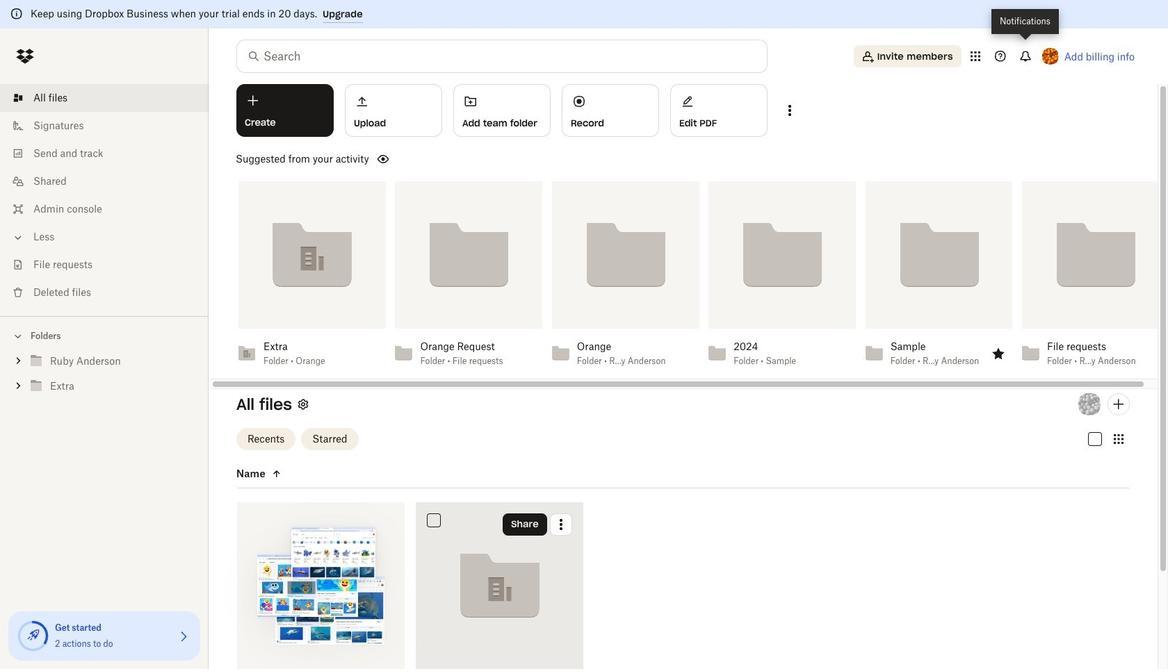 Task type: describe. For each thing, give the bounding box(es) containing it.
account menu image
[[1042, 48, 1059, 65]]

team shared folder, extra row
[[416, 503, 583, 670]]

Search in folder "Dropbox" text field
[[264, 48, 738, 65]]

team member folder, ruby anderson row
[[237, 503, 405, 670]]



Task type: locate. For each thing, give the bounding box(es) containing it.
less image
[[11, 231, 25, 245]]

group
[[0, 346, 209, 410]]

list item
[[0, 84, 209, 112]]

add team members image
[[1110, 396, 1127, 413]]

ruby anderson image
[[1078, 393, 1101, 416]]

list
[[0, 76, 209, 316]]

dropbox image
[[11, 42, 39, 70]]

alert
[[0, 0, 1168, 29]]



Task type: vqa. For each thing, say whether or not it's contained in the screenshot.
Pirated movies link
no



